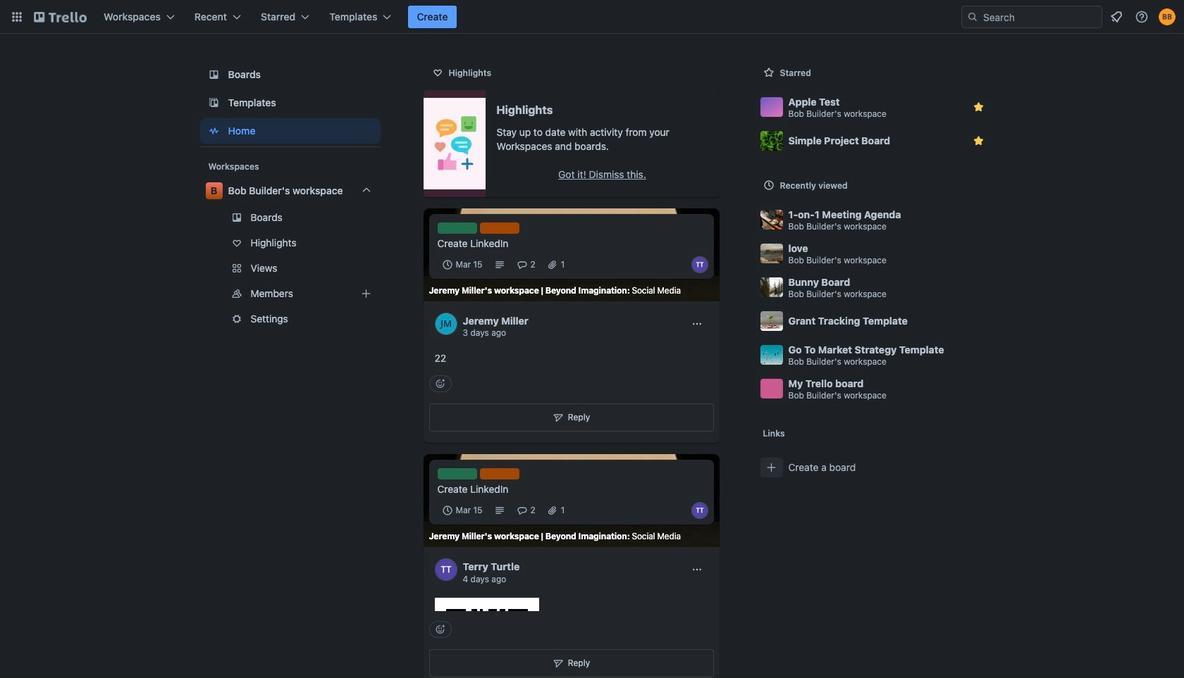 Task type: vqa. For each thing, say whether or not it's contained in the screenshot.
Curate associated with Curate customer list
no



Task type: locate. For each thing, give the bounding box(es) containing it.
search image
[[967, 11, 978, 23]]

trello card qr code\_\(1\).png image
[[435, 599, 539, 679]]

1 color: green, title: none image from the top
[[437, 223, 477, 234]]

template board image
[[205, 94, 222, 111]]

0 vertical spatial color: orange, title: none image
[[480, 223, 519, 234]]

1 vertical spatial color: green, title: none image
[[437, 469, 477, 480]]

color: orange, title: none image for add reaction icon
[[480, 223, 519, 234]]

0 notifications image
[[1108, 8, 1125, 25]]

color: orange, title: none image
[[480, 223, 519, 234], [480, 469, 519, 480]]

add reaction image
[[429, 622, 451, 639]]

1 vertical spatial color: orange, title: none image
[[480, 469, 519, 480]]

0 vertical spatial color: green, title: none image
[[437, 223, 477, 234]]

2 color: green, title: none image from the top
[[437, 469, 477, 480]]

2 color: orange, title: none image from the top
[[480, 469, 519, 480]]

color: orange, title: none image for add reaction image at the left of page
[[480, 469, 519, 480]]

color: green, title: none image for 'color: orange, title: none' image associated with add reaction icon
[[437, 223, 477, 234]]

1 color: orange, title: none image from the top
[[480, 223, 519, 234]]

color: green, title: none image
[[437, 223, 477, 234], [437, 469, 477, 480]]



Task type: describe. For each thing, give the bounding box(es) containing it.
click to unstar simple project board. it will be removed from your starred list. image
[[972, 134, 986, 148]]

color: green, title: none image for 'color: orange, title: none' image for add reaction image at the left of page
[[437, 469, 477, 480]]

add reaction image
[[429, 376, 451, 393]]

Search field
[[978, 6, 1102, 27]]

open information menu image
[[1135, 10, 1149, 24]]

add image
[[358, 285, 375, 302]]

click to unstar apple test. it will be removed from your starred list. image
[[972, 100, 986, 114]]

back to home image
[[34, 6, 87, 28]]

board image
[[205, 66, 222, 83]]

home image
[[205, 123, 222, 140]]

bob builder (bobbuilder40) image
[[1159, 8, 1176, 25]]

primary element
[[0, 0, 1184, 34]]



